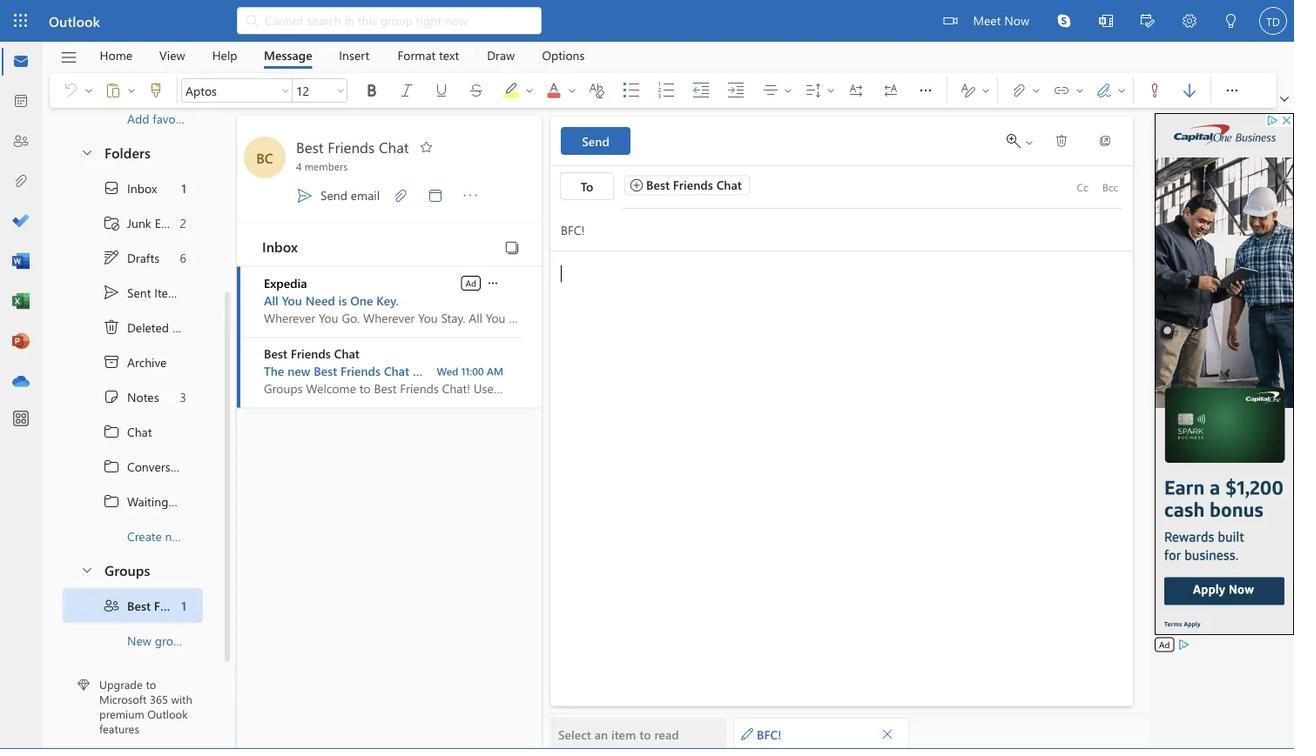 Task type: locate. For each thing, give the bounding box(es) containing it.
 down "4"
[[296, 187, 314, 204]]

1 vertical spatial inbox
[[262, 237, 298, 255]]

add
[[127, 111, 149, 127]]

2 vertical spatial is
[[450, 363, 458, 379]]

0 horizontal spatial wherever
[[264, 310, 315, 326]]

 left 
[[567, 85, 578, 96]]

 down  chat
[[103, 459, 120, 476]]

 inside basic text group
[[917, 82, 935, 99]]

ad left set your advertising preferences icon
[[1159, 639, 1170, 651]]


[[1010, 82, 1028, 99], [392, 187, 409, 204]]

best right to
[[646, 176, 670, 193]]

1 horizontal spatial outlook
[[147, 707, 188, 722]]

0 horizontal spatial 
[[103, 284, 120, 302]]

now
[[1005, 12, 1030, 28]]

1 vertical spatial 
[[103, 284, 120, 302]]

items inside  sent items
[[154, 285, 184, 301]]


[[105, 82, 122, 99]]

1 horizontal spatial is
[[450, 363, 458, 379]]

best friends chat button
[[293, 137, 409, 159]]

wherever right go.
[[363, 310, 415, 326]]

ad up all you need is one key. wherever you go. wherever you stay. all you need is one key.
[[466, 277, 476, 289]]

wed
[[437, 365, 459, 378]]

format text button
[[385, 42, 472, 69]]

1 inside  tree item
[[182, 599, 186, 615]]

1 vertical spatial 
[[392, 187, 409, 204]]

1 vertical spatial 
[[103, 319, 120, 337]]

 inside folders tree item
[[80, 145, 94, 159]]

1 horizontal spatial 
[[1010, 82, 1028, 99]]

new left folder
[[165, 529, 187, 545]]

 right 
[[826, 85, 836, 96]]

group inside 'tree item'
[[155, 633, 187, 650]]

 right 
[[981, 85, 991, 96]]

1 vertical spatial send
[[321, 187, 347, 203]]

options button
[[529, 42, 598, 69]]

0 vertical spatial is
[[339, 293, 347, 309]]

1 horizontal spatial ad
[[1159, 639, 1170, 651]]

items
[[154, 285, 184, 301], [172, 320, 202, 336]]

best friends chat image
[[244, 137, 286, 179]]

 inside tree item
[[103, 284, 120, 302]]

outlook up 
[[49, 11, 100, 30]]

inbox up expedia
[[262, 237, 298, 255]]

message list section
[[237, 116, 600, 749]]

favorite
[[153, 111, 193, 127]]

1 horizontal spatial to
[[640, 727, 651, 743]]

1 horizontal spatial all
[[469, 310, 483, 326]]

0 vertical spatial  button
[[909, 73, 943, 108]]

 button
[[1044, 0, 1085, 42]]

0 horizontal spatial 
[[392, 187, 409, 204]]

0 horizontal spatial ad
[[466, 277, 476, 289]]

one
[[350, 293, 373, 309], [553, 310, 575, 326]]

 tree item down  chat
[[63, 450, 203, 485]]

new right the
[[288, 363, 310, 379]]

 right font size text box
[[335, 85, 346, 96]]

best up the
[[264, 346, 287, 362]]

 for  
[[1010, 82, 1028, 99]]

2 horizontal spatial 
[[1224, 82, 1241, 99]]

left-rail-appbar navigation
[[3, 42, 38, 402]]

 left groups
[[80, 564, 94, 578]]

send button
[[561, 127, 631, 155]]

am
[[487, 365, 503, 378]]

you right stay.
[[486, 310, 506, 326]]

1 horizontal spatial inbox
[[262, 237, 298, 255]]

calendar image
[[12, 93, 30, 111]]


[[468, 82, 485, 99]]

 button left groups
[[71, 554, 101, 587]]

0 vertical spatial to
[[146, 678, 156, 693]]

6
[[180, 250, 186, 266]]


[[103, 424, 120, 441], [103, 459, 120, 476], [103, 493, 120, 511]]

 for  chat
[[103, 424, 120, 441]]

folder
[[191, 529, 222, 545]]

 search field
[[237, 0, 542, 39]]

 button down 
[[53, 73, 96, 108]]

friends inside button
[[673, 176, 713, 193]]

 inside message list no items selected list box
[[486, 277, 500, 291]]


[[1055, 134, 1069, 148], [103, 319, 120, 337]]

you down expedia
[[282, 293, 302, 309]]

 button
[[53, 73, 96, 108], [494, 73, 537, 108], [125, 77, 139, 105], [1073, 77, 1087, 105]]

 left sent
[[103, 284, 120, 302]]

To text field
[[623, 176, 1069, 199]]

ad
[[466, 277, 476, 289], [1159, 639, 1170, 651]]

Font text field
[[182, 80, 278, 101]]

1 1 from the top
[[182, 181, 186, 197]]

 button left folders
[[71, 136, 101, 169]]

 tree item
[[63, 380, 203, 415]]

create new folder
[[127, 529, 222, 545]]


[[741, 729, 753, 741]]

1 vertical spatial is
[[541, 310, 550, 326]]

0 vertical spatial send
[[582, 133, 610, 149]]

 inside  
[[783, 85, 794, 96]]

outlook
[[49, 11, 100, 30], [147, 707, 188, 722]]

 junk email 2
[[103, 215, 186, 232]]

0 vertical spatial all
[[264, 293, 278, 309]]

 inside message list section
[[296, 187, 314, 204]]

0 horizontal spatial new
[[165, 529, 187, 545]]

3  tree item from the top
[[63, 485, 204, 520]]

wed 11:00 am
[[437, 365, 503, 378]]

 tree item
[[63, 311, 203, 345]]

 right the ' '
[[1055, 134, 1069, 148]]

group right new
[[155, 633, 187, 650]]

 tree item
[[63, 415, 203, 450], [63, 450, 203, 485], [63, 485, 204, 520]]

you left go.
[[319, 310, 339, 326]]

0 horizontal spatial group
[[155, 633, 187, 650]]


[[147, 82, 165, 99]]

you
[[282, 293, 302, 309], [319, 310, 339, 326], [418, 310, 438, 326], [486, 310, 506, 326]]

help
[[212, 47, 237, 63]]

 tree item down  notes
[[63, 415, 203, 450]]

inbox
[[127, 181, 157, 197], [262, 237, 298, 255]]

1 vertical spatial group
[[155, 633, 187, 650]]

 button
[[874, 77, 909, 105]]

to do image
[[12, 213, 30, 231]]

new inside message list no items selected list box
[[288, 363, 310, 379]]

key.
[[377, 293, 399, 309], [579, 310, 600, 326]]

 left "" button at the top right of page
[[1031, 85, 1042, 96]]

1 vertical spatial one
[[553, 310, 575, 326]]

send up to
[[582, 133, 610, 149]]

text highlight color image
[[503, 82, 537, 99]]

1 inside  tree item
[[182, 181, 186, 197]]

 inside button
[[392, 187, 409, 204]]

 tree item
[[63, 276, 203, 311]]

 button right 
[[1073, 77, 1087, 105]]

 
[[762, 82, 794, 99]]

 up ''
[[103, 319, 120, 337]]

read
[[655, 727, 679, 743]]

 for rightmost  popup button
[[917, 82, 935, 99]]

group left 11:00
[[413, 363, 446, 379]]

meet now
[[973, 12, 1030, 28]]

1 vertical spatial new
[[165, 529, 187, 545]]

message list no items selected list box
[[237, 267, 600, 749]]

 left "" button at the top right of page
[[1010, 82, 1028, 99]]

best friends chat
[[296, 137, 409, 157], [646, 176, 742, 193], [264, 346, 360, 362]]

 left the 
[[392, 187, 409, 204]]

upgrade to microsoft 365 with premium outlook features
[[99, 678, 192, 737]]

0 horizontal spatial 
[[486, 277, 500, 291]]

items right sent
[[154, 285, 184, 301]]

sent
[[127, 285, 151, 301]]

need down expedia
[[306, 293, 335, 309]]

1 up new group
[[182, 599, 186, 615]]

 
[[1007, 134, 1035, 148]]

premium features image
[[78, 680, 90, 692]]

inbox inside message list section
[[262, 237, 298, 255]]

chat inside  chat
[[127, 424, 152, 441]]

 right 
[[1117, 85, 1127, 96]]

 inside  
[[126, 85, 137, 96]]

need right stay.
[[509, 310, 538, 326]]

0 vertical spatial need
[[306, 293, 335, 309]]

1 horizontal spatial need
[[509, 310, 538, 326]]

cc button
[[1069, 173, 1097, 201]]

 right 
[[126, 85, 137, 96]]

0 horizontal spatial to
[[146, 678, 156, 693]]


[[1057, 14, 1071, 28]]

 right 
[[783, 85, 794, 96]]

1 vertical spatial  button
[[485, 274, 501, 291]]

friends inside popup button
[[328, 137, 375, 157]]

 inside  button
[[1055, 134, 1069, 148]]

1  from the top
[[103, 424, 120, 441]]

0 horizontal spatial send
[[321, 187, 347, 203]]

best up 4 members popup button
[[296, 137, 324, 157]]

 button inside clipboard group
[[125, 77, 139, 105]]

 inside include group
[[1010, 82, 1028, 99]]


[[103, 598, 120, 615]]

 inside  
[[1031, 85, 1042, 96]]

new for create
[[165, 529, 187, 545]]

 button right 
[[909, 73, 943, 108]]

set your advertising preferences image
[[1177, 639, 1191, 652]]

1 vertical spatial 1
[[182, 599, 186, 615]]

format
[[398, 47, 436, 63]]

best friends chat button
[[625, 176, 750, 196]]

new for the
[[288, 363, 310, 379]]

all down expedia
[[264, 293, 278, 309]]

need
[[306, 293, 335, 309], [509, 310, 538, 326]]

 tree item
[[63, 589, 203, 624]]

new inside tree item
[[165, 529, 187, 545]]

2 vertical spatial best friends chat
[[264, 346, 360, 362]]

0 vertical spatial new
[[288, 363, 310, 379]]

outlook inside upgrade to microsoft 365 with premium outlook features
[[147, 707, 188, 722]]

 left folders
[[80, 145, 94, 159]]

outlook right premium
[[147, 707, 188, 722]]

0 vertical spatial 
[[296, 187, 314, 204]]

0 vertical spatial best friends chat
[[296, 137, 409, 157]]

1 horizontal spatial group
[[413, 363, 446, 379]]

 inside dropdown button
[[1224, 82, 1241, 99]]

items inside  deleted items
[[172, 320, 202, 336]]

friends
[[328, 137, 375, 157], [673, 176, 713, 193], [291, 346, 331, 362], [341, 363, 381, 379]]

wherever down expedia
[[264, 310, 315, 326]]

inbox right 
[[127, 181, 157, 197]]

3  from the top
[[103, 493, 120, 511]]

1 horizontal spatial new
[[288, 363, 310, 379]]

 tree item
[[63, 241, 203, 276]]

1 vertical spatial to
[[640, 727, 651, 743]]

1 vertical spatial items
[[172, 320, 202, 336]]

an
[[595, 727, 608, 743]]

0 horizontal spatial 
[[103, 319, 120, 337]]

 button down the message button
[[279, 78, 293, 103]]

1 wherever from the left
[[264, 310, 315, 326]]

tree containing 
[[63, 171, 222, 554]]

 bfc!
[[741, 727, 782, 743]]


[[103, 250, 120, 267]]

 button
[[139, 77, 173, 105]]

 down  'button' at the left of the page
[[486, 277, 500, 291]]

 button right 
[[125, 77, 139, 105]]

new
[[127, 633, 151, 650]]

options
[[542, 47, 585, 63]]

0 vertical spatial 1
[[182, 181, 186, 197]]

0 vertical spatial one
[[350, 293, 373, 309]]


[[103, 354, 120, 372]]

 right 
[[1075, 85, 1085, 96]]

select
[[558, 727, 591, 743]]

 button right font size text box
[[334, 78, 348, 103]]

clipboard group
[[53, 73, 173, 108]]

1 vertical spatial 
[[103, 459, 120, 476]]

 down 
[[103, 424, 120, 441]]

1 vertical spatial outlook
[[147, 707, 188, 722]]


[[944, 14, 958, 28]]

bcc
[[1103, 180, 1118, 194]]

 for 
[[1055, 134, 1069, 148]]

1 horizontal spatial key.
[[579, 310, 600, 326]]

1 horizontal spatial 
[[917, 82, 935, 99]]

 button
[[453, 176, 488, 215]]

0 horizontal spatial is
[[339, 293, 347, 309]]

0 vertical spatial group
[[413, 363, 446, 379]]

new
[[288, 363, 310, 379], [165, 529, 187, 545]]

text
[[439, 47, 459, 63]]

1  tree item from the top
[[63, 415, 203, 450]]

 button left 
[[82, 77, 96, 105]]

1 horizontal spatial one
[[553, 310, 575, 326]]

0 vertical spatial 
[[1055, 134, 1069, 148]]

 button inside groups tree item
[[71, 554, 101, 587]]

0 vertical spatial ad
[[466, 277, 476, 289]]

tab list
[[86, 42, 599, 69]]

is
[[339, 293, 347, 309], [541, 310, 550, 326], [450, 363, 458, 379]]

 button down  'button' at the left of the page
[[485, 274, 501, 291]]

create new folder tree item
[[63, 520, 222, 554]]

folders tree item
[[63, 136, 203, 171]]

1 vertical spatial best friends chat
[[646, 176, 742, 193]]

 button inside include group
[[1073, 77, 1087, 105]]

 button
[[355, 77, 389, 105]]

 right 
[[917, 82, 935, 99]]

tree
[[63, 171, 222, 554]]

draw button
[[474, 42, 528, 69]]

 button
[[1211, 0, 1253, 44]]

0 horizontal spatial inbox
[[127, 181, 157, 197]]

 right 
[[1024, 138, 1035, 148]]

to inside upgrade to microsoft 365 with premium outlook features
[[146, 678, 156, 693]]

2
[[180, 215, 186, 231]]

11:00
[[461, 365, 484, 378]]

0 vertical spatial inbox
[[127, 181, 157, 197]]

 right  button on the right top of page
[[1224, 82, 1241, 99]]

1 horizontal spatial 
[[296, 187, 314, 204]]

 inside  tree item
[[103, 319, 120, 337]]

send
[[582, 133, 610, 149], [321, 187, 347, 203]]

 tree item
[[63, 206, 203, 241]]

0 vertical spatial key.
[[377, 293, 399, 309]]

 up create new folder tree item
[[103, 493, 120, 511]]

message button
[[251, 42, 325, 69]]

 tree item up create
[[63, 485, 204, 520]]

1 horizontal spatial 
[[1055, 134, 1069, 148]]

powerpoint image
[[12, 334, 30, 351]]

items right deleted
[[172, 320, 202, 336]]

 button
[[500, 235, 524, 259]]

0 horizontal spatial outlook
[[49, 11, 100, 30]]

send down the members
[[321, 187, 347, 203]]

0 vertical spatial outlook
[[49, 11, 100, 30]]


[[398, 82, 416, 99]]

1 up 2
[[182, 181, 186, 197]]

0 vertical spatial items
[[154, 285, 184, 301]]

2 1 from the top
[[182, 599, 186, 615]]

all right stay.
[[469, 310, 483, 326]]

to right upgrade
[[146, 678, 156, 693]]

 button
[[1044, 127, 1079, 155]]

 inside  
[[826, 85, 836, 96]]

2 horizontal spatial is
[[541, 310, 550, 326]]

bullets image
[[623, 82, 658, 99]]

2  from the top
[[103, 459, 120, 476]]

tab list containing home
[[86, 42, 599, 69]]

to left read
[[640, 727, 651, 743]]

create
[[127, 529, 162, 545]]

1 horizontal spatial send
[[582, 133, 610, 149]]

0 horizontal spatial  button
[[485, 274, 501, 291]]

item
[[611, 727, 636, 743]]

1 horizontal spatial wherever
[[363, 310, 415, 326]]

the
[[264, 363, 284, 379]]

0 vertical spatial 
[[1010, 82, 1028, 99]]

0 vertical spatial 
[[103, 424, 120, 441]]

 for  send email
[[296, 187, 314, 204]]

2 vertical spatial 
[[103, 493, 120, 511]]

 button
[[1044, 77, 1073, 105]]



Task type: vqa. For each thing, say whether or not it's contained in the screenshot.
ready
yes



Task type: describe. For each thing, give the bounding box(es) containing it.
 
[[1096, 82, 1127, 99]]

 for  sent items
[[103, 284, 120, 302]]

to inside button
[[640, 727, 651, 743]]

1 vertical spatial key.
[[579, 310, 600, 326]]

outlook inside banner
[[49, 11, 100, 30]]


[[1141, 14, 1155, 28]]

 notes
[[103, 389, 159, 406]]

td image
[[1260, 7, 1287, 35]]

1 horizontal spatial  button
[[909, 73, 943, 108]]


[[805, 82, 822, 99]]

help button
[[199, 42, 250, 69]]

1 for 
[[182, 599, 186, 615]]

drafts
[[127, 250, 160, 266]]

tree inside best friends chat 'application'
[[63, 171, 222, 554]]


[[1181, 82, 1199, 99]]

font color image
[[545, 82, 580, 99]]

 sent items
[[103, 284, 184, 302]]

 
[[105, 82, 137, 99]]


[[363, 82, 381, 99]]

new group tree item
[[63, 624, 203, 659]]

 for  dropdown button
[[1224, 82, 1241, 99]]

home button
[[87, 42, 145, 69]]

 tree item
[[63, 345, 203, 380]]

onedrive image
[[12, 374, 30, 391]]

excel image
[[12, 294, 30, 311]]

ad inside message list no items selected list box
[[466, 277, 476, 289]]

Add a subject text field
[[551, 216, 1107, 244]]

 inside  
[[1075, 85, 1085, 96]]


[[103, 180, 120, 197]]


[[1146, 82, 1164, 99]]

groups tree item
[[63, 554, 203, 589]]

outlook banner
[[0, 0, 1294, 44]]


[[588, 82, 605, 99]]

 left  button
[[84, 85, 94, 96]]

 
[[805, 82, 836, 99]]


[[1096, 82, 1113, 99]]

home
[[100, 47, 132, 63]]

best friends chat inside message list no items selected list box
[[264, 346, 360, 362]]

 left font color image
[[524, 85, 535, 96]]

1 vertical spatial ad
[[1159, 639, 1170, 651]]

add favorite
[[127, 111, 193, 127]]

4 members
[[296, 159, 348, 173]]


[[1280, 95, 1289, 104]]

Message body, press Alt+F10 to exit text field
[[561, 266, 1123, 508]]

to
[[581, 178, 594, 194]]

0 horizontal spatial need
[[306, 293, 335, 309]]

you left stay.
[[418, 310, 438, 326]]

 
[[1010, 82, 1042, 99]]

groups
[[105, 561, 150, 580]]

increase indent image
[[727, 82, 762, 99]]

 button inside clipboard group
[[82, 77, 96, 105]]

 
[[1053, 82, 1085, 99]]

files image
[[12, 173, 30, 191]]

4
[[296, 159, 302, 173]]

best inside popup button
[[296, 137, 324, 157]]

waiting4reply
[[127, 494, 204, 510]]

members
[[305, 159, 348, 173]]

365
[[150, 692, 168, 708]]

 for  waiting4reply
[[103, 493, 120, 511]]

 button down options button
[[537, 73, 580, 108]]

group inside message list no items selected list box
[[413, 363, 446, 379]]

chat inside button
[[717, 176, 742, 193]]

 button
[[418, 176, 453, 215]]

 inside  
[[981, 85, 991, 96]]

inbox inside " inbox"
[[127, 181, 157, 197]]

 button left font color image
[[523, 77, 537, 105]]

2 wherever from the left
[[363, 310, 415, 326]]


[[1225, 14, 1239, 28]]

to button
[[560, 172, 614, 200]]

 button
[[383, 176, 418, 215]]

email
[[351, 187, 380, 203]]

0 horizontal spatial all
[[264, 293, 278, 309]]

chat inside popup button
[[379, 137, 409, 157]]

 inside the ' '
[[1024, 138, 1035, 148]]

all you need is one key. wherever you go. wherever you stay. all you need is one key.
[[264, 293, 600, 326]]

2  tree item from the top
[[63, 450, 203, 485]]


[[419, 140, 433, 154]]

best friends chat inside popup button
[[296, 137, 409, 157]]

people image
[[12, 133, 30, 151]]

cc
[[1077, 180, 1088, 194]]

 button
[[1138, 77, 1172, 105]]

tags group
[[1138, 73, 1207, 105]]

1 vertical spatial all
[[469, 310, 483, 326]]

best inside button
[[646, 176, 670, 193]]

 button inside folders tree item
[[71, 136, 101, 169]]


[[1183, 14, 1197, 28]]

archive
[[127, 355, 167, 371]]

0 horizontal spatial key.
[[377, 293, 399, 309]]

 chat
[[103, 424, 152, 441]]

 button inside message list no items selected list box
[[485, 274, 501, 291]]

 drafts
[[103, 250, 160, 267]]

 inbox
[[103, 180, 157, 197]]

 button
[[51, 43, 86, 72]]


[[1053, 82, 1071, 99]]

 inside  
[[1117, 85, 1127, 96]]

 button
[[1277, 91, 1293, 108]]


[[103, 389, 120, 406]]

 button
[[389, 77, 424, 105]]

ready
[[461, 363, 492, 379]]

 button
[[424, 77, 459, 105]]

Cannot search in this group right now field
[[263, 11, 531, 29]]

0 horizontal spatial one
[[350, 293, 373, 309]]

premium
[[99, 707, 144, 722]]

decrease indent image
[[693, 82, 727, 99]]

tab list inside best friends chat 'application'
[[86, 42, 599, 69]]

best friends chat inside button
[[646, 176, 742, 193]]

 tree item
[[63, 171, 203, 206]]

 for 
[[392, 187, 409, 204]]


[[882, 729, 894, 741]]

 button left 
[[565, 77, 579, 105]]


[[960, 82, 977, 99]]

1 vertical spatial need
[[509, 310, 538, 326]]

 send email
[[296, 187, 380, 204]]

view
[[159, 47, 185, 63]]

best friends chat application
[[0, 0, 1294, 750]]

 inside groups tree item
[[80, 564, 94, 578]]


[[433, 82, 450, 99]]

 for  deleted items
[[103, 319, 120, 337]]

add favorite tree item
[[63, 101, 203, 136]]

 left font size text box
[[280, 85, 291, 96]]

word image
[[12, 253, 30, 271]]

mail image
[[12, 53, 30, 71]]

items for 
[[172, 320, 202, 336]]

basic text group
[[181, 73, 943, 108]]

folders
[[105, 143, 151, 162]]

junk
[[127, 215, 151, 231]]

upgrade
[[99, 678, 143, 693]]

 button
[[1127, 0, 1169, 44]]


[[1099, 14, 1113, 28]]

 for  popup button in message list no items selected list box
[[486, 277, 500, 291]]

4 members button
[[293, 159, 348, 173]]

Font size text field
[[293, 80, 333, 101]]

email
[[155, 215, 184, 231]]


[[103, 215, 120, 232]]

 for 
[[103, 459, 120, 476]]

reading pane main content
[[544, 109, 1151, 750]]

format text
[[398, 47, 459, 63]]

insert button
[[326, 42, 383, 69]]

more apps image
[[12, 411, 30, 429]]

go.
[[342, 310, 360, 326]]


[[882, 82, 900, 99]]


[[427, 187, 444, 204]]

bcc button
[[1097, 173, 1125, 201]]

1 for 
[[182, 181, 186, 197]]

items for 
[[154, 285, 184, 301]]

 button
[[459, 77, 494, 105]]

insert
[[339, 47, 370, 63]]

numbering image
[[658, 82, 693, 99]]


[[848, 82, 865, 99]]

send inside " send email"
[[321, 187, 347, 203]]

 button
[[1172, 77, 1207, 105]]

 button
[[1085, 0, 1127, 44]]

include group
[[1002, 73, 1130, 108]]

best right the
[[314, 363, 337, 379]]

select an item to read
[[558, 727, 679, 743]]

send inside button
[[582, 133, 610, 149]]

message
[[264, 47, 312, 63]]

the new best friends chat group is ready
[[264, 363, 492, 379]]

 button down draw button
[[494, 73, 537, 108]]

bfc!
[[757, 727, 782, 743]]



